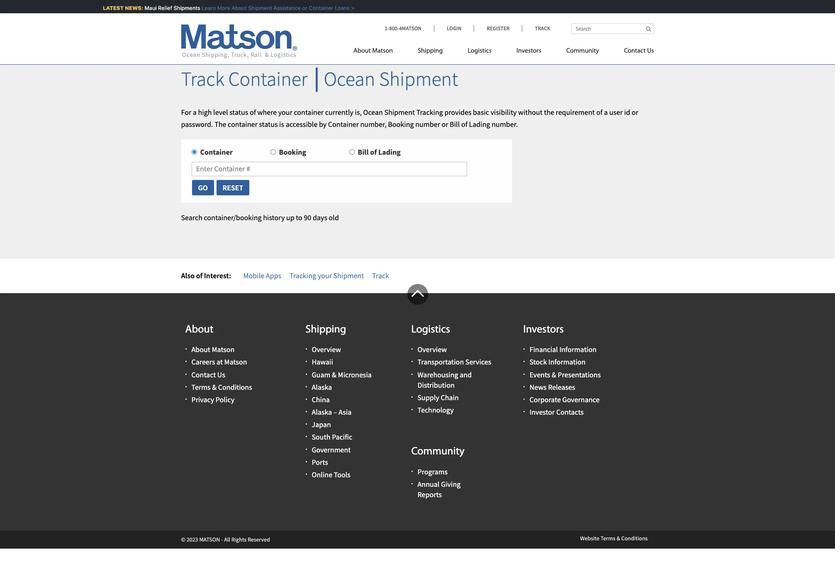 Task type: locate. For each thing, give the bounding box(es) containing it.
privacy policy link
[[192, 395, 235, 405]]

warehousing and distribution link
[[418, 370, 472, 390]]

overview link for shipping
[[312, 345, 341, 355]]

corporate
[[530, 395, 561, 405]]

90
[[304, 213, 312, 223]]

us inside contact us link
[[648, 48, 655, 54]]

footer
[[0, 284, 836, 549]]

your inside the for a high level status of where your container currently is, ocean shipment tracking provides basic visibility without the requirement of a user id or password. the container status is accessible by container number, booking number or bill of lading number.
[[279, 107, 293, 117]]

1 vertical spatial terms
[[601, 535, 616, 543]]

or right id
[[632, 107, 639, 117]]

1 vertical spatial your
[[318, 271, 332, 281]]

shipping down 4matson
[[418, 48, 443, 54]]

a right for
[[193, 107, 197, 117]]

us up terms & conditions link
[[218, 370, 225, 380]]

programs link
[[418, 468, 448, 477]]

micronesia
[[338, 370, 372, 380]]

tracking your shipment
[[290, 271, 364, 281]]

status down where
[[259, 119, 278, 129]]

1 vertical spatial contact
[[192, 370, 216, 380]]

about inside top menu navigation
[[354, 48, 371, 54]]

Booking radio
[[271, 150, 276, 155]]

1 horizontal spatial conditions
[[622, 535, 648, 543]]

contact us link down search image on the top of page
[[612, 44, 655, 61]]

careers at matson link
[[192, 358, 247, 367]]

1 horizontal spatial contact
[[625, 48, 646, 54]]

0 vertical spatial us
[[648, 48, 655, 54]]

1 horizontal spatial or
[[442, 119, 449, 129]]

2 a from the left
[[605, 107, 608, 117]]

high
[[198, 107, 212, 117]]

your
[[279, 107, 293, 117], [318, 271, 332, 281]]

of left user
[[597, 107, 603, 117]]

overview inside overview transportation services warehousing and distribution supply chain technology
[[418, 345, 447, 355]]

1 vertical spatial booking
[[279, 148, 307, 157]]

container up where
[[229, 66, 308, 91]]

0 vertical spatial conditions
[[218, 383, 252, 392]]

container
[[305, 5, 330, 11], [229, 66, 308, 91], [328, 119, 359, 129], [200, 148, 233, 157]]

0 vertical spatial track
[[535, 25, 551, 32]]

information
[[560, 345, 597, 355], [549, 358, 586, 367]]

matson right at
[[224, 358, 247, 367]]

about for about
[[185, 325, 214, 336]]

services
[[466, 358, 492, 367]]

asia
[[339, 408, 352, 417]]

& inside financial information stock information events & presentations news releases corporate governance investor contacts
[[552, 370, 557, 380]]

lading down number, in the left of the page
[[379, 148, 401, 157]]

matson down 1-
[[373, 48, 393, 54]]

logistics link
[[456, 44, 505, 61]]

careers
[[192, 358, 215, 367]]

about matson link up careers at matson link
[[192, 345, 235, 355]]

0 vertical spatial booking
[[388, 119, 414, 129]]

0 horizontal spatial lading
[[379, 148, 401, 157]]

0 horizontal spatial status
[[230, 107, 248, 117]]

0 vertical spatial lading
[[469, 119, 491, 129]]

transportation services link
[[418, 358, 492, 367]]

terms up privacy
[[192, 383, 211, 392]]

0 horizontal spatial bill
[[358, 148, 369, 157]]

2 overview from the left
[[418, 345, 447, 355]]

alaska up japan link
[[312, 408, 332, 417]]

container
[[294, 107, 324, 117], [228, 119, 258, 129]]

bill right bill of lading "radio"
[[358, 148, 369, 157]]

0 vertical spatial track link
[[523, 25, 551, 32]]

matson for about matson
[[373, 48, 393, 54]]

1 horizontal spatial us
[[648, 48, 655, 54]]

1 horizontal spatial contact us link
[[612, 44, 655, 61]]

supply
[[418, 393, 440, 403]]

assistance
[[270, 5, 297, 11]]

about matson link
[[354, 44, 406, 61], [192, 345, 235, 355]]

1 overview link from the left
[[312, 345, 341, 355]]

id
[[625, 107, 631, 117]]

0 vertical spatial or
[[298, 5, 304, 11]]

1 horizontal spatial shipping
[[418, 48, 443, 54]]

overview transportation services warehousing and distribution supply chain technology
[[418, 345, 492, 415]]

terms inside about matson careers at matson contact us terms & conditions privacy policy
[[192, 383, 211, 392]]

1 horizontal spatial about matson link
[[354, 44, 406, 61]]

conditions
[[218, 383, 252, 392], [622, 535, 648, 543]]

1 vertical spatial contact us link
[[192, 370, 225, 380]]

0 vertical spatial information
[[560, 345, 597, 355]]

0 horizontal spatial us
[[218, 370, 225, 380]]

investors down register link
[[517, 48, 542, 54]]

2023 matson
[[187, 537, 220, 544]]

1 horizontal spatial a
[[605, 107, 608, 117]]

status
[[230, 107, 248, 117], [259, 119, 278, 129]]

currently
[[325, 107, 354, 117]]

contact us link
[[612, 44, 655, 61], [192, 370, 225, 380]]

terms right website
[[601, 535, 616, 543]]

or
[[298, 5, 304, 11], [632, 107, 639, 117], [442, 119, 449, 129]]

1 vertical spatial container
[[228, 119, 258, 129]]

1 horizontal spatial lading
[[469, 119, 491, 129]]

0 horizontal spatial logistics
[[412, 325, 451, 336]]

&
[[332, 370, 337, 380], [552, 370, 557, 380], [212, 383, 217, 392], [617, 535, 621, 543]]

& up news releases link
[[552, 370, 557, 380]]

visibility
[[491, 107, 517, 117]]

0 vertical spatial bill
[[450, 119, 460, 129]]

investors inside investors link
[[517, 48, 542, 54]]

overview link up hawaii
[[312, 345, 341, 355]]

about matson link for careers at matson link
[[192, 345, 235, 355]]

1 horizontal spatial track
[[373, 271, 390, 281]]

backtop image
[[408, 284, 428, 305]]

overview up the transportation
[[418, 345, 447, 355]]

2 horizontal spatial track
[[535, 25, 551, 32]]

community up programs
[[412, 447, 465, 458]]

about matson link down 1-
[[354, 44, 406, 61]]

overview link for logistics
[[418, 345, 447, 355]]

1 vertical spatial bill
[[358, 148, 369, 157]]

container down currently in the left of the page
[[328, 119, 359, 129]]

apps
[[266, 271, 282, 281]]

matson inside top menu navigation
[[373, 48, 393, 54]]

0 vertical spatial container
[[294, 107, 324, 117]]

us inside about matson careers at matson contact us terms & conditions privacy policy
[[218, 370, 225, 380]]

0 vertical spatial shipping
[[418, 48, 443, 54]]

0 horizontal spatial conditions
[[218, 383, 252, 392]]

website terms & conditions link
[[581, 535, 648, 543]]

1 vertical spatial community
[[412, 447, 465, 458]]

relief
[[154, 5, 168, 11]]

0 horizontal spatial community
[[412, 447, 465, 458]]

2 horizontal spatial or
[[632, 107, 639, 117]]

& right guam
[[332, 370, 337, 380]]

0 horizontal spatial contact us link
[[192, 370, 225, 380]]

overview link up the transportation
[[418, 345, 447, 355]]

terms
[[192, 383, 211, 392], [601, 535, 616, 543]]

1 horizontal spatial tracking
[[417, 107, 443, 117]]

1 vertical spatial track link
[[373, 271, 390, 281]]

& inside about matson careers at matson contact us terms & conditions privacy policy
[[212, 383, 217, 392]]

1 vertical spatial alaska
[[312, 408, 332, 417]]

0 horizontal spatial your
[[279, 107, 293, 117]]

pacific
[[332, 433, 353, 442]]

community down "search" search field
[[567, 48, 600, 54]]

Enter Container # text field
[[192, 162, 468, 176]]

1 vertical spatial shipping
[[306, 325, 347, 336]]

bill down the provides
[[450, 119, 460, 129]]

2 overview link from the left
[[418, 345, 447, 355]]

at
[[217, 358, 223, 367]]

hawaii
[[312, 358, 333, 367]]

0 vertical spatial contact
[[625, 48, 646, 54]]

lading down basic
[[469, 119, 491, 129]]

contact inside about matson careers at matson contact us terms & conditions privacy policy
[[192, 370, 216, 380]]

a left user
[[605, 107, 608, 117]]

us down search image on the top of page
[[648, 48, 655, 54]]

0 vertical spatial logistics
[[468, 48, 492, 54]]

alaska link
[[312, 383, 332, 392]]

1 horizontal spatial overview link
[[418, 345, 447, 355]]

footer containing about
[[0, 284, 836, 549]]

0 horizontal spatial tracking
[[290, 271, 317, 281]]

overview up hawaii
[[312, 345, 341, 355]]

shipment inside the for a high level status of where your container currently is, ocean shipment tracking provides basic visibility without the requirement of a user id or password. the container status is accessible by container number, booking number or bill of lading number.
[[385, 107, 415, 117]]

of
[[250, 107, 256, 117], [597, 107, 603, 117], [462, 119, 468, 129], [371, 148, 377, 157], [196, 271, 203, 281]]

contact down careers at the left of the page
[[192, 370, 216, 380]]

terms & conditions link
[[192, 383, 252, 392]]

container right container option
[[200, 148, 233, 157]]

1 horizontal spatial track link
[[523, 25, 551, 32]]

contact down "search" search field
[[625, 48, 646, 54]]

number.
[[492, 119, 518, 129]]

1 horizontal spatial terms
[[601, 535, 616, 543]]

0 vertical spatial investors
[[517, 48, 542, 54]]

financial information link
[[530, 345, 597, 355]]

1 vertical spatial about matson link
[[192, 345, 235, 355]]

2 vertical spatial or
[[442, 119, 449, 129]]

of right bill of lading "radio"
[[371, 148, 377, 157]]

contact us link down careers at the left of the page
[[192, 370, 225, 380]]

& up privacy policy "link"
[[212, 383, 217, 392]]

1 vertical spatial us
[[218, 370, 225, 380]]

0 horizontal spatial contact
[[192, 370, 216, 380]]

investors
[[517, 48, 542, 54], [524, 325, 564, 336]]

tracking right apps at left
[[290, 271, 317, 281]]

logistics down register link
[[468, 48, 492, 54]]

0 horizontal spatial terms
[[192, 383, 211, 392]]

container right the the
[[228, 119, 258, 129]]

annual
[[418, 480, 440, 490]]

provides
[[445, 107, 472, 117]]

0 vertical spatial status
[[230, 107, 248, 117]]

1 horizontal spatial your
[[318, 271, 332, 281]]

booking left the number
[[388, 119, 414, 129]]

0 horizontal spatial track
[[181, 66, 225, 91]]

matson up at
[[212, 345, 235, 355]]

tracking up the number
[[417, 107, 443, 117]]

tools
[[334, 471, 351, 480]]

1 overview from the left
[[312, 345, 341, 355]]

also of interest:
[[181, 271, 231, 281]]

1 vertical spatial track
[[181, 66, 225, 91]]

alaska down guam
[[312, 383, 332, 392]]

online
[[312, 471, 333, 480]]

information up events & presentations link
[[549, 358, 586, 367]]

japan
[[312, 420, 331, 430]]

or right the number
[[442, 119, 449, 129]]

annual giving reports link
[[418, 480, 461, 500]]

2 vertical spatial track
[[373, 271, 390, 281]]

booking inside the for a high level status of where your container currently is, ocean shipment tracking provides basic visibility without the requirement of a user id or password. the container status is accessible by container number, booking number or bill of lading number.
[[388, 119, 414, 129]]

of right also
[[196, 271, 203, 281]]

releases
[[549, 383, 576, 392]]

None button
[[192, 180, 215, 196], [216, 180, 250, 196], [192, 180, 215, 196], [216, 180, 250, 196]]

track link
[[523, 25, 551, 32], [373, 271, 390, 281]]

alaska
[[312, 383, 332, 392], [312, 408, 332, 417]]

None search field
[[572, 23, 655, 34]]

programs
[[418, 468, 448, 477]]

number
[[416, 119, 441, 129]]

booking right booking radio
[[279, 148, 307, 157]]

0 vertical spatial alaska
[[312, 383, 332, 392]]

0 horizontal spatial about matson link
[[192, 345, 235, 355]]

0 horizontal spatial or
[[298, 5, 304, 11]]

tracking inside the for a high level status of where your container currently is, ocean shipment tracking provides basic visibility without the requirement of a user id or password. the container status is accessible by container number, booking number or bill of lading number.
[[417, 107, 443, 117]]

about inside about matson careers at matson contact us terms & conditions privacy policy
[[192, 345, 210, 355]]

4matson
[[400, 25, 422, 32]]

login link
[[434, 25, 474, 32]]

investors up financial
[[524, 325, 564, 336]]

0 vertical spatial tracking
[[417, 107, 443, 117]]

status right level
[[230, 107, 248, 117]]

shipping up the hawaii link
[[306, 325, 347, 336]]

or right the assistance
[[298, 5, 304, 11]]

0 vertical spatial your
[[279, 107, 293, 117]]

top menu navigation
[[354, 44, 655, 61]]

0 horizontal spatial overview link
[[312, 345, 341, 355]]

where
[[258, 107, 277, 117]]

online tools link
[[312, 471, 351, 480]]

0 vertical spatial terms
[[192, 383, 211, 392]]

1 horizontal spatial overview
[[418, 345, 447, 355]]

1 vertical spatial tracking
[[290, 271, 317, 281]]

container up accessible
[[294, 107, 324, 117]]

logistics up the transportation
[[412, 325, 451, 336]]

0 horizontal spatial a
[[193, 107, 197, 117]]

1 horizontal spatial bill
[[450, 119, 460, 129]]

2 vertical spatial matson
[[224, 358, 247, 367]]

1 vertical spatial status
[[259, 119, 278, 129]]

privacy
[[192, 395, 214, 405]]

search container/booking history up to 90 days old
[[181, 213, 339, 223]]

0 horizontal spatial overview
[[312, 345, 341, 355]]

guam & micronesia link
[[312, 370, 372, 380]]

0 vertical spatial about matson link
[[354, 44, 406, 61]]

chain
[[441, 393, 459, 403]]

overview for transportation
[[418, 345, 447, 355]]

bill
[[450, 119, 460, 129], [358, 148, 369, 157]]

1 horizontal spatial community
[[567, 48, 600, 54]]

maui
[[141, 5, 153, 11]]

1 horizontal spatial booking
[[388, 119, 414, 129]]

1 vertical spatial matson
[[212, 345, 235, 355]]

south
[[312, 433, 331, 442]]

up
[[286, 213, 295, 223]]

days
[[313, 213, 328, 223]]

stock
[[530, 358, 547, 367]]

overview inside overview hawaii guam & micronesia alaska china alaska – asia japan south pacific government ports online tools
[[312, 345, 341, 355]]

mobile apps
[[244, 271, 282, 281]]

0 vertical spatial community
[[567, 48, 600, 54]]

1 vertical spatial logistics
[[412, 325, 451, 336]]

0 vertical spatial matson
[[373, 48, 393, 54]]

1 horizontal spatial logistics
[[468, 48, 492, 54]]

information up stock information link
[[560, 345, 597, 355]]



Task type: vqa. For each thing, say whether or not it's contained in the screenshot.
the password. on the left top
yes



Task type: describe. For each thing, give the bounding box(es) containing it.
register
[[487, 25, 510, 32]]

events & presentations link
[[530, 370, 601, 380]]

1-800-4matson
[[385, 25, 422, 32]]

ocean
[[364, 107, 383, 117]]

overview for hawaii
[[312, 345, 341, 355]]

1 horizontal spatial container
[[294, 107, 324, 117]]

search image
[[647, 26, 652, 32]]

1 vertical spatial investors
[[524, 325, 564, 336]]

loans
[[331, 5, 346, 11]]

0 horizontal spatial track link
[[373, 271, 390, 281]]

news:
[[121, 5, 139, 11]]

container inside the for a high level status of where your container currently is, ocean shipment tracking provides basic visibility without the requirement of a user id or password. the container status is accessible by container number, booking number or bill of lading number.
[[328, 119, 359, 129]]

2 alaska from the top
[[312, 408, 332, 417]]

the
[[545, 107, 555, 117]]

governance
[[563, 395, 600, 405]]

0 horizontal spatial booking
[[279, 148, 307, 157]]

shipping link
[[406, 44, 456, 61]]

0 horizontal spatial shipping
[[306, 325, 347, 336]]

for a high level status of where your container currently is, ocean shipment tracking provides basic visibility without the requirement of a user id or password. the container status is accessible by container number, booking number or bill of lading number.
[[181, 107, 639, 129]]

blue matson logo with ocean, shipping, truck, rail and logistics written beneath it. image
[[181, 25, 298, 59]]

1 vertical spatial lading
[[379, 148, 401, 157]]

by
[[319, 119, 327, 129]]

south pacific link
[[312, 433, 353, 442]]

warehousing
[[418, 370, 459, 380]]

giving
[[441, 480, 461, 490]]

community inside top menu navigation
[[567, 48, 600, 54]]

supply chain link
[[418, 393, 459, 403]]

Search search field
[[572, 23, 655, 34]]

investor
[[530, 408, 555, 417]]

bill of lading
[[358, 148, 401, 157]]

all
[[224, 537, 230, 544]]

corporate governance link
[[530, 395, 600, 405]]

financial information stock information events & presentations news releases corporate governance investor contacts
[[530, 345, 601, 417]]

Container radio
[[192, 150, 197, 155]]

1 vertical spatial information
[[549, 358, 586, 367]]

latest news: maui relief shipments learn more about shipment assistance or container loans >
[[99, 5, 351, 11]]

‐
[[221, 537, 223, 544]]

bill inside the for a high level status of where your container currently is, ocean shipment tracking provides basic visibility without the requirement of a user id or password. the container status is accessible by container number, booking number or bill of lading number.
[[450, 119, 460, 129]]

overview hawaii guam & micronesia alaska china alaska – asia japan south pacific government ports online tools
[[312, 345, 372, 480]]

logistics inside "link"
[[468, 48, 492, 54]]

1 vertical spatial conditions
[[622, 535, 648, 543]]

track container │ocean shipment
[[181, 66, 459, 91]]

requirement
[[556, 107, 595, 117]]

ports link
[[312, 458, 328, 468]]

800-
[[389, 25, 400, 32]]

contacts
[[557, 408, 584, 417]]

password.
[[181, 119, 213, 129]]

the
[[215, 119, 227, 129]]

1 vertical spatial or
[[632, 107, 639, 117]]

alaska – asia link
[[312, 408, 352, 417]]

& inside overview hawaii guam & micronesia alaska china alaska – asia japan south pacific government ports online tools
[[332, 370, 337, 380]]

ports
[[312, 458, 328, 468]]

about matson careers at matson contact us terms & conditions privacy policy
[[192, 345, 252, 405]]

website terms & conditions
[[581, 535, 648, 543]]

1 horizontal spatial status
[[259, 119, 278, 129]]

about matson link for the "shipping" link
[[354, 44, 406, 61]]

government
[[312, 445, 351, 455]]

interest:
[[204, 271, 231, 281]]

news releases link
[[530, 383, 576, 392]]

Bill of Lading radio
[[349, 150, 355, 155]]

lading inside the for a high level status of where your container currently is, ocean shipment tracking provides basic visibility without the requirement of a user id or password. the container status is accessible by container number, booking number or bill of lading number.
[[469, 119, 491, 129]]

mobile apps link
[[244, 271, 282, 281]]

reports
[[418, 491, 442, 500]]

transportation
[[418, 358, 464, 367]]

© 2023 matson ‐ all rights reserved
[[181, 537, 270, 544]]

presentations
[[558, 370, 601, 380]]

user
[[610, 107, 623, 117]]

│ocean
[[312, 66, 376, 91]]

of down the provides
[[462, 119, 468, 129]]

more
[[214, 5, 226, 11]]

& right website
[[617, 535, 621, 543]]

–
[[334, 408, 337, 417]]

also
[[181, 271, 195, 281]]

tracking your shipment link
[[290, 271, 364, 281]]

>
[[348, 5, 351, 11]]

china
[[312, 395, 330, 405]]

website
[[581, 535, 600, 543]]

china link
[[312, 395, 330, 405]]

and
[[460, 370, 472, 380]]

container left loans on the left of page
[[305, 5, 330, 11]]

1 alaska from the top
[[312, 383, 332, 392]]

shipping inside top menu navigation
[[418, 48, 443, 54]]

conditions inside about matson careers at matson contact us terms & conditions privacy policy
[[218, 383, 252, 392]]

investor contacts link
[[530, 408, 584, 417]]

about for about matson careers at matson contact us terms & conditions privacy policy
[[192, 345, 210, 355]]

investors link
[[505, 44, 554, 61]]

search
[[181, 213, 203, 223]]

rights
[[232, 537, 247, 544]]

of left where
[[250, 107, 256, 117]]

matson for about matson careers at matson contact us terms & conditions privacy policy
[[212, 345, 235, 355]]

1 a from the left
[[193, 107, 197, 117]]

history
[[263, 213, 285, 223]]

contact inside top menu navigation
[[625, 48, 646, 54]]

japan link
[[312, 420, 331, 430]]

0 vertical spatial contact us link
[[612, 44, 655, 61]]

government link
[[312, 445, 351, 455]]

technology link
[[418, 406, 454, 415]]

stock information link
[[530, 358, 586, 367]]

basic
[[473, 107, 490, 117]]

learn more about shipment assistance or container loans > link
[[198, 5, 351, 11]]

mobile
[[244, 271, 265, 281]]

reserved
[[248, 537, 270, 544]]

programs annual giving reports
[[418, 468, 461, 500]]

is
[[280, 119, 284, 129]]

shipments
[[170, 5, 196, 11]]

register link
[[474, 25, 523, 32]]

0 horizontal spatial container
[[228, 119, 258, 129]]

about for about matson
[[354, 48, 371, 54]]



